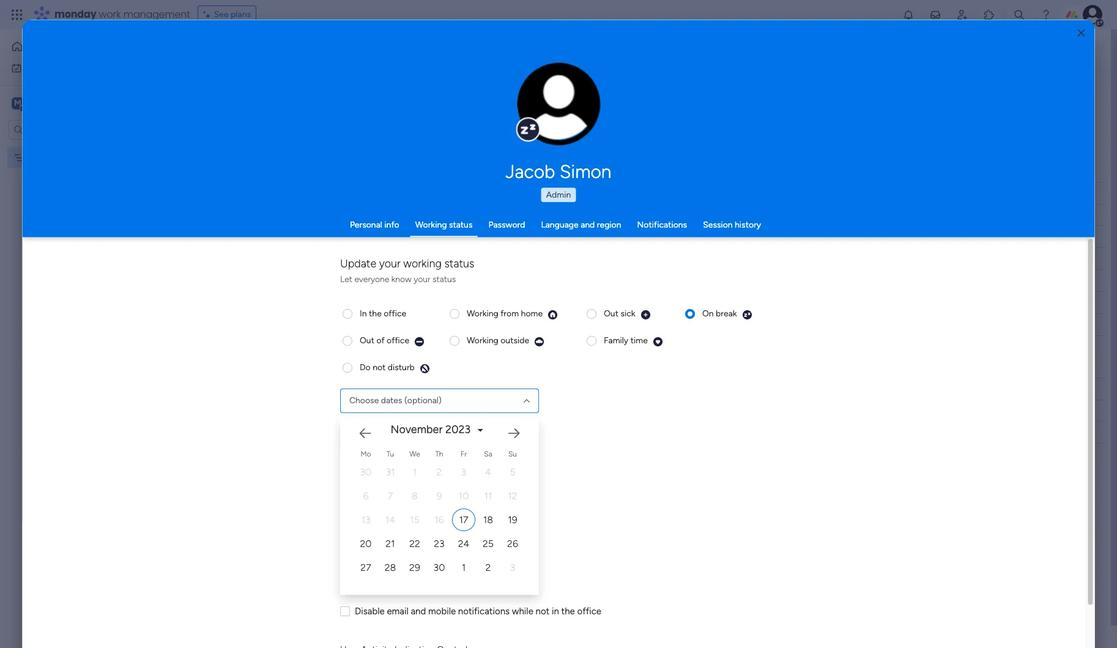 Task type: vqa. For each thing, say whether or not it's contained in the screenshot.
"workspace" image
yes



Task type: locate. For each thing, give the bounding box(es) containing it.
time
[[631, 335, 648, 346]]

monday work management
[[54, 7, 190, 21]]

see plans
[[214, 9, 251, 20]]

29 button
[[403, 556, 426, 579]]

22
[[409, 538, 420, 549]]

admin
[[546, 189, 571, 200]]

status down outside
[[517, 383, 542, 394]]

status field down 'jacob'
[[514, 186, 545, 200]]

dates
[[381, 395, 402, 405]]

see left more
[[558, 67, 573, 78]]

mo
[[360, 450, 371, 458]]

0 horizontal spatial the
[[369, 308, 381, 319]]

it
[[549, 231, 555, 242]]

preview image
[[548, 309, 558, 320], [640, 309, 651, 320], [742, 309, 752, 320], [419, 363, 430, 374]]

out up do
[[360, 335, 374, 346]]

the
[[369, 308, 381, 319], [561, 606, 575, 617]]

su
[[508, 450, 517, 458]]

22 button
[[403, 532, 426, 555]]

we
[[409, 450, 420, 458]]

Status field
[[514, 186, 545, 200], [514, 382, 545, 396]]

working
[[403, 256, 442, 270]]

from
[[500, 308, 519, 319]]

1 down 24
[[462, 562, 466, 573]]

preview image right time
[[653, 336, 663, 347]]

out for out sick
[[604, 308, 618, 319]]

28
[[384, 562, 396, 573]]

Owner field
[[442, 382, 474, 396]]

your up know
[[379, 256, 401, 270]]

not
[[373, 362, 386, 372], [536, 606, 549, 617]]

disturb
[[388, 362, 415, 372]]

1 vertical spatial the
[[561, 606, 575, 617]]

23
[[434, 538, 444, 549]]

2 vertical spatial office
[[577, 606, 601, 617]]

17 right nov
[[619, 232, 627, 241]]

working down password link on the left of the page
[[504, 231, 535, 242]]

hide
[[513, 123, 531, 133]]

0 horizontal spatial 17
[[459, 514, 468, 525]]

preview image up the 'disturb'
[[414, 336, 425, 347]]

working left from
[[467, 308, 498, 319]]

0 vertical spatial and
[[407, 68, 422, 78]]

0 vertical spatial see
[[214, 9, 229, 20]]

of right track
[[466, 68, 474, 78]]

1 horizontal spatial the
[[561, 606, 575, 617]]

2 preview image from the left
[[534, 336, 544, 347]]

language and region link
[[541, 219, 622, 230]]

1 vertical spatial 1
[[462, 562, 466, 573]]

17
[[619, 232, 627, 241], [459, 514, 468, 525]]

do
[[360, 362, 370, 372]]

your down working on the top left of page
[[414, 274, 430, 284]]

office up the 'disturb'
[[387, 335, 409, 346]]

0 vertical spatial your
[[502, 68, 519, 78]]

1 vertical spatial status field
[[514, 382, 545, 396]]

1 vertical spatial your
[[379, 256, 401, 270]]

apps image
[[984, 9, 996, 21]]

1 inside button
[[462, 562, 466, 573]]

0 vertical spatial office
[[384, 308, 406, 319]]

0 vertical spatial 17
[[619, 232, 627, 241]]

see left plans at the top left of page
[[214, 9, 229, 20]]

set
[[357, 68, 369, 78]]

change profile picture button
[[517, 62, 601, 146]]

language
[[541, 219, 579, 230]]

0 vertical spatial 1
[[261, 232, 265, 242]]

more
[[575, 67, 595, 78]]

19
[[508, 514, 517, 525]]

office right in
[[577, 606, 601, 617]]

november 2023 region
[[340, 408, 909, 595]]

of
[[255, 68, 263, 78], [466, 68, 474, 78], [376, 335, 384, 346]]

0 vertical spatial status field
[[514, 186, 545, 200]]

caret down image
[[478, 425, 483, 434]]

and left keep
[[407, 68, 422, 78]]

1 vertical spatial out
[[360, 335, 374, 346]]

status down working on the top left of page
[[432, 274, 456, 284]]

your
[[502, 68, 519, 78], [379, 256, 401, 270], [414, 274, 430, 284]]

and right email
[[411, 606, 426, 617]]

my work image
[[11, 62, 22, 73]]

session history
[[703, 219, 761, 230]]

not right do
[[373, 362, 386, 372]]

status left password link on the left of the page
[[449, 219, 473, 230]]

owner
[[445, 383, 471, 394]]

monday
[[54, 7, 96, 21]]

1 horizontal spatial not
[[536, 606, 549, 617]]

working for working outside
[[467, 335, 498, 346]]

see more
[[558, 67, 595, 78]]

20 button
[[354, 532, 377, 555]]

due date
[[596, 188, 630, 198]]

home
[[521, 308, 543, 319]]

working right the info
[[415, 219, 447, 230]]

simon
[[560, 160, 612, 182]]

status field down outside
[[514, 382, 545, 396]]

preview image right sick
[[640, 309, 651, 320]]

1 horizontal spatial of
[[376, 335, 384, 346]]

0 vertical spatial out
[[604, 308, 618, 319]]

1 vertical spatial office
[[387, 335, 409, 346]]

see more link
[[557, 67, 596, 79]]

working left outside
[[467, 335, 498, 346]]

see for see plans
[[214, 9, 229, 20]]

search everything image
[[1014, 9, 1026, 21]]

28 button
[[379, 556, 402, 579]]

info
[[385, 219, 399, 230]]

assign
[[297, 68, 323, 78]]

preview image
[[414, 336, 425, 347], [534, 336, 544, 347], [653, 336, 663, 347]]

do not disturb
[[360, 362, 415, 372]]

21
[[385, 538, 395, 549]]

1 horizontal spatial preview image
[[534, 336, 544, 347]]

status right working on the top left of page
[[444, 256, 474, 270]]

2 horizontal spatial preview image
[[653, 336, 663, 347]]

working status
[[415, 219, 473, 230]]

1 vertical spatial see
[[558, 67, 573, 78]]

1
[[261, 232, 265, 242], [462, 562, 466, 573]]

your right where
[[502, 68, 519, 78]]

track
[[444, 68, 464, 78]]

column information image
[[554, 188, 564, 198]]

not started
[[506, 210, 552, 220]]

jacob simon button
[[390, 160, 727, 182]]

status down 'jacob'
[[517, 188, 542, 198]]

1 vertical spatial not
[[536, 606, 549, 617]]

profile
[[563, 110, 585, 120]]

0 horizontal spatial preview image
[[414, 336, 425, 347]]

know
[[391, 274, 411, 284]]

1 vertical spatial status
[[517, 383, 542, 394]]

2 status field from the top
[[514, 382, 545, 396]]

2 status from the top
[[517, 383, 542, 394]]

any
[[220, 68, 233, 78]]

1 preview image from the left
[[414, 336, 425, 347]]

preview image right outside
[[534, 336, 544, 347]]

change profile picture
[[533, 110, 585, 130]]

0 horizontal spatial out
[[360, 335, 374, 346]]

office for out of office
[[387, 335, 409, 346]]

working status link
[[415, 219, 473, 230]]

working outside
[[467, 335, 529, 346]]

1 vertical spatial status
[[444, 256, 474, 270]]

in the office
[[360, 308, 406, 319]]

notifications
[[637, 219, 687, 230]]

main workspace
[[28, 97, 100, 109]]

preview image right break
[[742, 309, 752, 320]]

list box
[[0, 144, 156, 333]]

1 horizontal spatial 17
[[619, 232, 627, 241]]

workspace selection element
[[12, 96, 102, 112]]

0 vertical spatial not
[[373, 362, 386, 372]]

on
[[537, 231, 547, 242]]

1 horizontal spatial 1
[[462, 562, 466, 573]]

of right type
[[255, 68, 263, 78]]

and left region
[[581, 219, 595, 230]]

0 vertical spatial the
[[369, 308, 381, 319]]

21 button
[[379, 532, 402, 555]]

notifications link
[[637, 219, 687, 230]]

0 vertical spatial status
[[517, 188, 542, 198]]

0 horizontal spatial see
[[214, 9, 229, 20]]

office up out of office
[[384, 308, 406, 319]]

preview image right the 'disturb'
[[419, 363, 430, 374]]

of down in the office
[[376, 335, 384, 346]]

1 vertical spatial 17
[[459, 514, 468, 525]]

update your working status let everyone know your status
[[340, 256, 474, 284]]

0 horizontal spatial 1
[[261, 232, 265, 242]]

working on it
[[504, 231, 555, 242]]

1 right project
[[261, 232, 265, 242]]

1 vertical spatial and
[[581, 219, 595, 230]]

Search in workspace field
[[26, 122, 102, 136]]

1 horizontal spatial your
[[414, 274, 430, 284]]

option
[[0, 146, 156, 149]]

3 preview image from the left
[[653, 336, 663, 347]]

management
[[123, 7, 190, 21]]

preview image right home
[[548, 309, 558, 320]]

picture
[[547, 121, 572, 130]]

close image
[[1078, 28, 1085, 38]]

manage
[[187, 68, 218, 78]]

1 horizontal spatial out
[[604, 308, 618, 319]]

23 button
[[428, 532, 451, 555]]

disable
[[355, 606, 385, 617]]

not left in
[[536, 606, 549, 617]]

language and region
[[541, 219, 622, 230]]

see inside button
[[214, 9, 229, 20]]

17 up 24 button
[[459, 514, 468, 525]]

session
[[703, 219, 733, 230]]

home image
[[11, 40, 23, 53]]

0 horizontal spatial your
[[379, 256, 401, 270]]

out for out of office
[[360, 335, 374, 346]]

30 button
[[428, 556, 451, 579]]

out left sick
[[604, 308, 618, 319]]

select product image
[[11, 9, 23, 21]]

1 horizontal spatial see
[[558, 67, 573, 78]]

working for working status
[[415, 219, 447, 230]]

out of office
[[360, 335, 409, 346]]

tu
[[386, 450, 394, 458]]

2 vertical spatial your
[[414, 274, 430, 284]]

personal info
[[350, 219, 399, 230]]



Task type: describe. For each thing, give the bounding box(es) containing it.
20
[[360, 538, 372, 549]]

inbox image
[[930, 9, 942, 21]]

2 horizontal spatial your
[[502, 68, 519, 78]]

25
[[483, 538, 494, 549]]

nov
[[603, 232, 617, 241]]

Due date field
[[593, 186, 633, 200]]

2 button
[[476, 556, 500, 579]]

jacob simon image
[[1083, 5, 1103, 24]]

27
[[360, 562, 371, 573]]

family
[[604, 335, 628, 346]]

timelines
[[371, 68, 405, 78]]

november 2023
[[391, 423, 471, 436]]

workspace
[[52, 97, 100, 109]]

let
[[340, 274, 352, 284]]

nov 17
[[603, 232, 627, 241]]

personal
[[350, 219, 382, 230]]

notifications
[[458, 606, 510, 617]]

in
[[360, 308, 367, 319]]

th
[[435, 450, 443, 458]]

preview image for on break
[[742, 309, 752, 320]]

hide button
[[493, 118, 538, 138]]

preview image for working from home
[[548, 309, 558, 320]]

break
[[716, 308, 737, 319]]

choose dates (optional)
[[349, 395, 441, 405]]

27 button
[[354, 556, 377, 579]]

1 button
[[452, 556, 475, 579]]

region
[[597, 219, 622, 230]]

fr
[[461, 450, 467, 458]]

update
[[340, 256, 376, 270]]

project
[[521, 68, 549, 78]]

notifications image
[[903, 9, 915, 21]]

stands.
[[551, 68, 578, 78]]

see plans button
[[198, 6, 257, 24]]

jacob
[[506, 160, 555, 182]]

preview image for family time
[[653, 336, 663, 347]]

main
[[28, 97, 50, 109]]

sick
[[621, 308, 635, 319]]

out sick
[[604, 308, 635, 319]]

17 inside button
[[459, 514, 468, 525]]

preview image for do not disturb
[[419, 363, 430, 374]]

choose
[[349, 395, 379, 405]]

working for working on it
[[504, 231, 535, 242]]

in
[[552, 606, 559, 617]]

preview image for out sick
[[640, 309, 651, 320]]

0 vertical spatial status
[[449, 219, 473, 230]]

1 status from the top
[[517, 188, 542, 198]]

november
[[391, 423, 443, 436]]

disable email and mobile notifications while not in the office
[[355, 606, 601, 617]]

workspace image
[[12, 96, 24, 110]]

password
[[489, 219, 525, 230]]

working from home
[[467, 308, 543, 319]]

change
[[533, 110, 561, 120]]

17 button
[[452, 508, 475, 531]]

jacob simon
[[506, 160, 612, 182]]

2 vertical spatial status
[[432, 274, 456, 284]]

2 vertical spatial and
[[411, 606, 426, 617]]

2 horizontal spatial of
[[466, 68, 474, 78]]

18
[[483, 514, 493, 525]]

24
[[458, 538, 469, 549]]

0 horizontal spatial not
[[373, 362, 386, 372]]

invite members image
[[957, 9, 969, 21]]

24 button
[[452, 532, 475, 555]]

2
[[485, 562, 491, 573]]

password link
[[489, 219, 525, 230]]

where
[[476, 68, 500, 78]]

25 button
[[476, 532, 500, 555]]

started
[[523, 210, 552, 220]]

date
[[613, 188, 630, 198]]

sa
[[484, 450, 492, 458]]

owners,
[[325, 68, 355, 78]]

0 horizontal spatial of
[[255, 68, 263, 78]]

session history link
[[703, 219, 761, 230]]

19 button
[[501, 508, 524, 531]]

preview image for out of office
[[414, 336, 425, 347]]

18 button
[[476, 508, 500, 531]]

personal info link
[[350, 219, 399, 230]]

history
[[735, 219, 761, 230]]

1 status field from the top
[[514, 186, 545, 200]]

26 button
[[501, 532, 524, 555]]

on break
[[702, 308, 737, 319]]

help image
[[1040, 9, 1053, 21]]

preview image for working outside
[[534, 336, 544, 347]]

not
[[506, 210, 521, 220]]

mobile
[[428, 606, 456, 617]]

30
[[433, 562, 445, 573]]

working for working from home
[[467, 308, 498, 319]]

email
[[387, 606, 408, 617]]

manage any type of project. assign owners, set timelines and keep track of where your project stands.
[[187, 68, 578, 78]]

see for see more
[[558, 67, 573, 78]]

m
[[14, 98, 21, 108]]

office for in the office
[[384, 308, 406, 319]]

due
[[596, 188, 611, 198]]

work
[[99, 7, 121, 21]]



